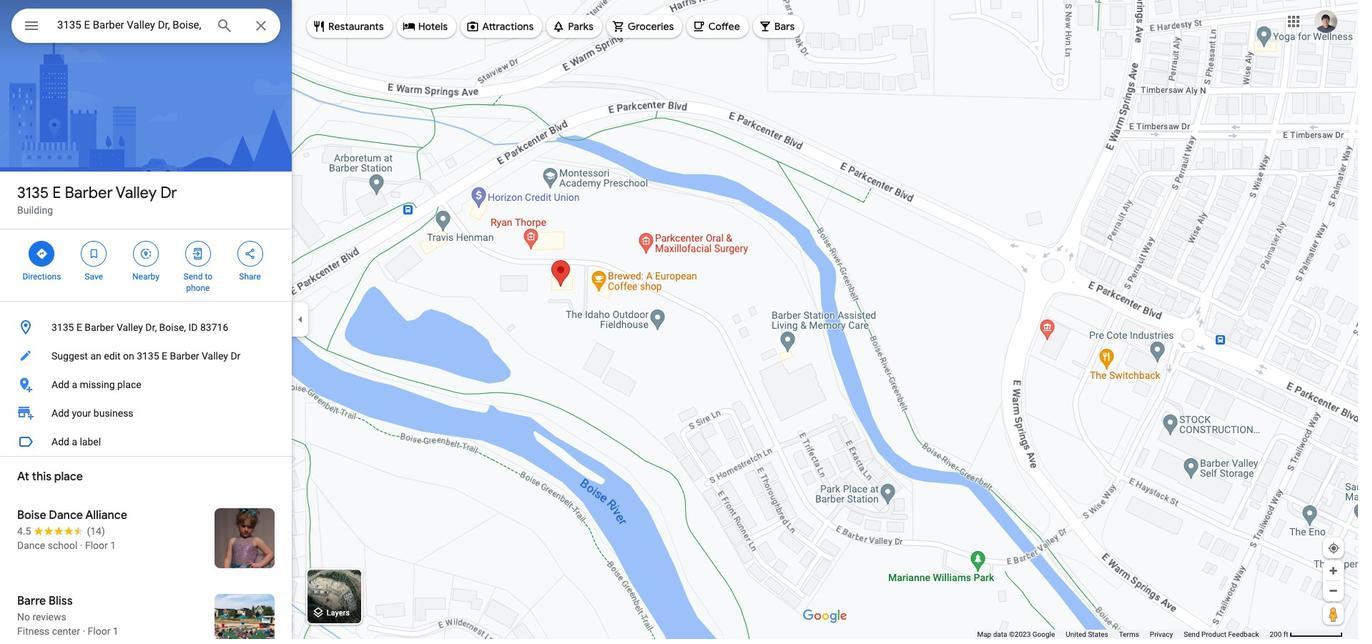Task type: describe. For each thing, give the bounding box(es) containing it.
boise dance alliance
[[17, 509, 127, 523]]

add a label button
[[0, 428, 292, 456]]

2 vertical spatial e
[[162, 350, 167, 362]]

dance school · floor 1
[[17, 540, 116, 551]]

at
[[17, 470, 29, 484]]

privacy button
[[1150, 630, 1173, 639]]

map
[[977, 631, 991, 639]]

barber for dr,
[[85, 322, 114, 333]]

e for dr,
[[76, 322, 82, 333]]

business
[[94, 408, 133, 419]]

attractions
[[482, 20, 534, 33]]

show your location image
[[1327, 542, 1340, 555]]

hotels button
[[397, 9, 456, 44]]

send product feedback
[[1184, 631, 1259, 639]]


[[35, 246, 48, 262]]

bars
[[774, 20, 795, 33]]

groceries
[[628, 20, 674, 33]]

alliance
[[85, 509, 127, 523]]

google account: nolan park  
(nolan.park@adept.ai) image
[[1315, 10, 1338, 33]]

ft
[[1284, 631, 1289, 639]]

google maps element
[[0, 0, 1358, 639]]

coffee
[[708, 20, 740, 33]]

nearby
[[132, 272, 159, 282]]

suggest an edit on 3135 e barber valley dr button
[[0, 342, 292, 370]]

add for add your business
[[51, 408, 69, 419]]

add a label
[[51, 436, 101, 448]]

4.5
[[17, 526, 31, 537]]

building
[[17, 205, 53, 216]]

barre bliss no reviews fitness center · floor 1
[[17, 594, 119, 637]]

dr inside button
[[231, 350, 241, 362]]

restaurants button
[[307, 9, 392, 44]]

attractions button
[[461, 9, 542, 44]]

 search field
[[11, 9, 280, 46]]

valley for dr,
[[116, 322, 143, 333]]

parks button
[[547, 9, 602, 44]]

edit
[[104, 350, 121, 362]]

coffee button
[[687, 9, 749, 44]]

an
[[90, 350, 101, 362]]

barre
[[17, 594, 46, 609]]

©2023
[[1009, 631, 1031, 639]]

boise
[[17, 509, 46, 523]]

1 vertical spatial dance
[[17, 540, 45, 551]]

0 vertical spatial floor
[[85, 540, 108, 551]]

save
[[85, 272, 103, 282]]

3135 for dr
[[17, 183, 49, 203]]

3135 e barber valley dr main content
[[0, 0, 292, 639]]

center
[[52, 626, 80, 637]]

a for missing
[[72, 379, 77, 391]]

· inside barre bliss no reviews fitness center · floor 1
[[83, 626, 85, 637]]

2 vertical spatial barber
[[170, 350, 199, 362]]

label
[[80, 436, 101, 448]]


[[244, 246, 256, 262]]

actions for 3135 e barber valley dr region
[[0, 230, 292, 301]]

send for send product feedback
[[1184, 631, 1200, 639]]

united states button
[[1066, 630, 1108, 639]]

suggest
[[51, 350, 88, 362]]


[[87, 246, 100, 262]]


[[192, 246, 204, 262]]

0 vertical spatial 1
[[110, 540, 116, 551]]

this
[[32, 470, 52, 484]]

3135 e barber valley dr building
[[17, 183, 177, 216]]

groceries button
[[606, 9, 683, 44]]

 button
[[11, 9, 51, 46]]

none field inside 3135 e barber valley dr, boise, id 83716 field
[[57, 16, 205, 34]]

3135 e barber valley dr, boise, id 83716
[[51, 322, 228, 333]]

product
[[1202, 631, 1227, 639]]

e for dr
[[52, 183, 61, 203]]

1 horizontal spatial dance
[[49, 509, 83, 523]]

states
[[1088, 631, 1108, 639]]

no
[[17, 612, 30, 623]]

1 vertical spatial place
[[54, 470, 83, 484]]

valley for dr
[[116, 183, 157, 203]]

barber for dr
[[65, 183, 113, 203]]

phone
[[186, 283, 210, 293]]

2 horizontal spatial 3135
[[137, 350, 159, 362]]

floor inside barre bliss no reviews fitness center · floor 1
[[88, 626, 110, 637]]



Task type: locate. For each thing, give the bounding box(es) containing it.
add inside button
[[51, 436, 69, 448]]

send left "product"
[[1184, 631, 1200, 639]]

3 add from the top
[[51, 436, 69, 448]]

2 vertical spatial add
[[51, 436, 69, 448]]

footer inside google maps element
[[977, 630, 1270, 639]]

83716
[[200, 322, 228, 333]]

bars button
[[753, 9, 803, 44]]

add down suggest at the bottom left of the page
[[51, 379, 69, 391]]

dance
[[49, 509, 83, 523], [17, 540, 45, 551]]

0 vertical spatial e
[[52, 183, 61, 203]]

bliss
[[49, 594, 73, 609]]

restaurants
[[328, 20, 384, 33]]

1 vertical spatial ·
[[83, 626, 85, 637]]

zoom out image
[[1328, 586, 1339, 597]]

0 horizontal spatial place
[[54, 470, 83, 484]]

privacy
[[1150, 631, 1173, 639]]

your
[[72, 408, 91, 419]]

dance down '4.5' at the bottom left
[[17, 540, 45, 551]]

1 vertical spatial floor
[[88, 626, 110, 637]]

send
[[183, 272, 203, 282], [1184, 631, 1200, 639]]

3135 e barber valley dr, boise, id 83716 button
[[0, 313, 292, 342]]

dr,
[[145, 322, 157, 333]]

0 vertical spatial valley
[[116, 183, 157, 203]]

valley inside 3135 e barber valley dr building
[[116, 183, 157, 203]]

valley down 83716
[[202, 350, 228, 362]]

1 horizontal spatial 3135
[[51, 322, 74, 333]]

2 vertical spatial valley
[[202, 350, 228, 362]]

add
[[51, 379, 69, 391], [51, 408, 69, 419], [51, 436, 69, 448]]

add left your
[[51, 408, 69, 419]]

on
[[123, 350, 134, 362]]

barber inside 3135 e barber valley dr building
[[65, 183, 113, 203]]

3135 E Barber Valley Dr, Boise, ID 83716 field
[[11, 9, 280, 43]]

send to phone
[[183, 272, 212, 293]]

3135
[[17, 183, 49, 203], [51, 322, 74, 333], [137, 350, 159, 362]]

0 vertical spatial add
[[51, 379, 69, 391]]

place inside add a missing place 'button'
[[117, 379, 141, 391]]

2 horizontal spatial e
[[162, 350, 167, 362]]

add inside 'button'
[[51, 379, 69, 391]]

barber up an
[[85, 322, 114, 333]]

0 vertical spatial ·
[[80, 540, 83, 551]]

a inside button
[[72, 436, 77, 448]]

share
[[239, 272, 261, 282]]

1 vertical spatial 3135
[[51, 322, 74, 333]]

1 add from the top
[[51, 379, 69, 391]]

e
[[52, 183, 61, 203], [76, 322, 82, 333], [162, 350, 167, 362]]

send product feedback button
[[1184, 630, 1259, 639]]

0 horizontal spatial dance
[[17, 540, 45, 551]]

a for label
[[72, 436, 77, 448]]

3135 right on
[[137, 350, 159, 362]]

zoom in image
[[1328, 566, 1339, 576]]

valley left dr,
[[116, 322, 143, 333]]

1 horizontal spatial dr
[[231, 350, 241, 362]]

2 vertical spatial 3135
[[137, 350, 159, 362]]

send inside send to phone
[[183, 272, 203, 282]]

1 horizontal spatial send
[[1184, 631, 1200, 639]]

parks
[[568, 20, 593, 33]]

floor
[[85, 540, 108, 551], [88, 626, 110, 637]]

1 vertical spatial valley
[[116, 322, 143, 333]]

e inside 3135 e barber valley dr building
[[52, 183, 61, 203]]

e up building
[[52, 183, 61, 203]]

feedback
[[1228, 631, 1259, 639]]

0 vertical spatial 3135
[[17, 183, 49, 203]]

3135 for dr,
[[51, 322, 74, 333]]

floor right center
[[88, 626, 110, 637]]

2 a from the top
[[72, 436, 77, 448]]

map data ©2023 google
[[977, 631, 1055, 639]]

missing
[[80, 379, 115, 391]]

boise,
[[159, 322, 186, 333]]

0 vertical spatial send
[[183, 272, 203, 282]]

1 horizontal spatial e
[[76, 322, 82, 333]]

dr
[[160, 183, 177, 203], [231, 350, 241, 362]]

valley
[[116, 183, 157, 203], [116, 322, 143, 333], [202, 350, 228, 362]]

floor down (14)
[[85, 540, 108, 551]]


[[139, 246, 152, 262]]

a inside 'button'
[[72, 379, 77, 391]]

send up phone
[[183, 272, 203, 282]]

e down boise,
[[162, 350, 167, 362]]

0 vertical spatial place
[[117, 379, 141, 391]]

4.5 stars 14 reviews image
[[17, 524, 105, 539]]

add for add a label
[[51, 436, 69, 448]]

terms
[[1119, 631, 1139, 639]]

· right school
[[80, 540, 83, 551]]

1 vertical spatial dr
[[231, 350, 241, 362]]

reviews
[[32, 612, 66, 623]]

3135 inside 3135 e barber valley dr building
[[17, 183, 49, 203]]

at this place
[[17, 470, 83, 484]]

show street view coverage image
[[1323, 604, 1344, 625]]

barber down id
[[170, 350, 199, 362]]

1 vertical spatial add
[[51, 408, 69, 419]]

add for add a missing place
[[51, 379, 69, 391]]

1 down alliance
[[110, 540, 116, 551]]


[[23, 16, 40, 36]]

3135 up building
[[17, 183, 49, 203]]

add a missing place
[[51, 379, 141, 391]]

1 vertical spatial 1
[[113, 626, 119, 637]]

add your business
[[51, 408, 133, 419]]

0 vertical spatial barber
[[65, 183, 113, 203]]

0 vertical spatial dr
[[160, 183, 177, 203]]

data
[[993, 631, 1007, 639]]

a left label
[[72, 436, 77, 448]]

None field
[[57, 16, 205, 34]]

barber
[[65, 183, 113, 203], [85, 322, 114, 333], [170, 350, 199, 362]]

1 vertical spatial a
[[72, 436, 77, 448]]

place down on
[[117, 379, 141, 391]]

0 horizontal spatial e
[[52, 183, 61, 203]]

footer
[[977, 630, 1270, 639]]

directions
[[23, 272, 61, 282]]

1 a from the top
[[72, 379, 77, 391]]

0 horizontal spatial dr
[[160, 183, 177, 203]]

0 vertical spatial a
[[72, 379, 77, 391]]

200 ft button
[[1270, 631, 1343, 639]]

barber up  on the left of page
[[65, 183, 113, 203]]

1 vertical spatial send
[[1184, 631, 1200, 639]]

fitness
[[17, 626, 50, 637]]

dance up the '4.5 stars 14 reviews' image
[[49, 509, 83, 523]]

send for send to phone
[[183, 272, 203, 282]]

layers
[[327, 609, 350, 618]]

200 ft
[[1270, 631, 1289, 639]]

200
[[1270, 631, 1282, 639]]

0 horizontal spatial send
[[183, 272, 203, 282]]

add your business link
[[0, 399, 292, 428]]

place
[[117, 379, 141, 391], [54, 470, 83, 484]]

1 horizontal spatial place
[[117, 379, 141, 391]]

a
[[72, 379, 77, 391], [72, 436, 77, 448]]

a left missing
[[72, 379, 77, 391]]

terms button
[[1119, 630, 1139, 639]]

3135 up suggest at the bottom left of the page
[[51, 322, 74, 333]]

1
[[110, 540, 116, 551], [113, 626, 119, 637]]

· right center
[[83, 626, 85, 637]]

1 vertical spatial e
[[76, 322, 82, 333]]

add left label
[[51, 436, 69, 448]]

0 vertical spatial dance
[[49, 509, 83, 523]]

2 add from the top
[[51, 408, 69, 419]]

collapse side panel image
[[293, 312, 308, 328]]

0 horizontal spatial 3135
[[17, 183, 49, 203]]

school
[[48, 540, 78, 551]]

suggest an edit on 3135 e barber valley dr
[[51, 350, 241, 362]]

add a missing place button
[[0, 370, 292, 399]]

dr inside 3135 e barber valley dr building
[[160, 183, 177, 203]]

e up suggest at the bottom left of the page
[[76, 322, 82, 333]]

united
[[1066, 631, 1086, 639]]

footer containing map data ©2023 google
[[977, 630, 1270, 639]]

united states
[[1066, 631, 1108, 639]]

google
[[1033, 631, 1055, 639]]

place right this
[[54, 470, 83, 484]]

·
[[80, 540, 83, 551], [83, 626, 85, 637]]

1 right center
[[113, 626, 119, 637]]

(14)
[[87, 526, 105, 537]]

to
[[205, 272, 212, 282]]

id
[[188, 322, 198, 333]]

valley up the 
[[116, 183, 157, 203]]

hotels
[[418, 20, 448, 33]]

1 inside barre bliss no reviews fitness center · floor 1
[[113, 626, 119, 637]]

1 vertical spatial barber
[[85, 322, 114, 333]]

send inside button
[[1184, 631, 1200, 639]]



Task type: vqa. For each thing, say whether or not it's contained in the screenshot.


